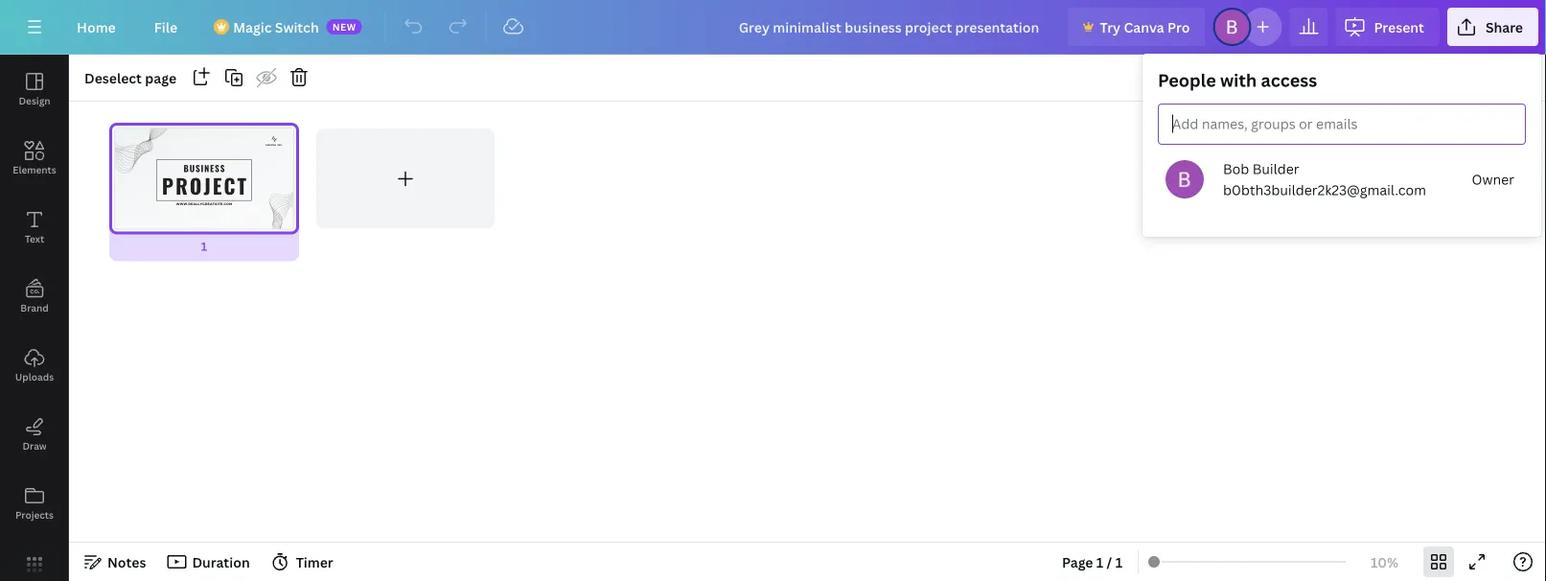 Task type: vqa. For each thing, say whether or not it's contained in the screenshot.
Try Canva Pro BUTTON
yes



Task type: describe. For each thing, give the bounding box(es) containing it.
notes
[[107, 553, 146, 571]]

10% button
[[1354, 546, 1416, 577]]

b0bth3builder2k23@gmail.com
[[1223, 181, 1427, 199]]

design
[[19, 94, 50, 107]]

canva
[[1124, 18, 1165, 36]]

file button
[[139, 8, 193, 46]]

design button
[[0, 55, 69, 124]]

magic switch
[[233, 18, 319, 36]]

elements button
[[0, 124, 69, 193]]

deselect page button
[[77, 62, 184, 93]]

people with access group
[[1143, 54, 1542, 237]]

duration
[[192, 553, 250, 571]]

main menu bar
[[0, 0, 1546, 55]]

Add names, groups or emails text field
[[1167, 111, 1364, 138]]

try
[[1100, 18, 1121, 36]]

brand button
[[0, 262, 69, 331]]

inc.
[[278, 144, 283, 146]]

bob builder b0bth3builder2k23@gmail.com
[[1223, 160, 1427, 199]]

home
[[77, 18, 116, 36]]

with
[[1220, 69, 1257, 92]]

side panel tab list
[[0, 55, 69, 581]]

owner
[[1472, 170, 1515, 188]]

people with access
[[1158, 69, 1317, 92]]

page 1 / 1
[[1062, 553, 1123, 571]]

draw
[[22, 439, 47, 452]]

elements
[[13, 163, 56, 176]]

share
[[1486, 18, 1523, 36]]

people
[[1158, 69, 1216, 92]]



Task type: locate. For each thing, give the bounding box(es) containing it.
present
[[1374, 18, 1425, 36]]

builder
[[1253, 160, 1300, 178]]

1 down www.reallygreatsite.com
[[201, 238, 207, 254]]

deselect
[[84, 69, 142, 87]]

draw button
[[0, 400, 69, 469]]

projects button
[[0, 469, 69, 538]]

present button
[[1336, 8, 1440, 46]]

access
[[1261, 69, 1317, 92]]

10%
[[1371, 553, 1399, 571]]

www.reallygreatsite.com
[[176, 202, 232, 206]]

1 horizontal spatial 1
[[1097, 553, 1104, 571]]

timer
[[296, 553, 333, 571]]

duration button
[[162, 546, 258, 577]]

switch
[[275, 18, 319, 36]]

notes button
[[77, 546, 154, 577]]

2 horizontal spatial 1
[[1116, 553, 1123, 571]]

/
[[1107, 553, 1112, 571]]

projects
[[15, 508, 54, 521]]

page
[[145, 69, 176, 87]]

1 right '/'
[[1116, 553, 1123, 571]]

brand
[[20, 301, 49, 314]]

pro
[[1168, 18, 1190, 36]]

text
[[25, 232, 44, 245]]

1
[[201, 238, 207, 254], [1097, 553, 1104, 571], [1116, 553, 1123, 571]]

home link
[[61, 8, 131, 46]]

Design title text field
[[724, 8, 1060, 46]]

text button
[[0, 193, 69, 262]]

timer button
[[265, 546, 341, 577]]

file
[[154, 18, 178, 36]]

share button
[[1448, 8, 1539, 46]]

project
[[162, 171, 248, 201]]

magic
[[233, 18, 272, 36]]

uploads
[[15, 370, 54, 383]]

new
[[332, 20, 356, 33]]

deselect page
[[84, 69, 176, 87]]

larana, inc.
[[266, 144, 283, 146]]

page
[[1062, 553, 1093, 571]]

business
[[184, 162, 226, 175]]

try canva pro
[[1100, 18, 1190, 36]]

bob
[[1223, 160, 1250, 178]]

0 horizontal spatial 1
[[201, 238, 207, 254]]

uploads button
[[0, 331, 69, 400]]

1 left '/'
[[1097, 553, 1104, 571]]

larana,
[[266, 144, 277, 146]]

try canva pro button
[[1068, 8, 1206, 46]]



